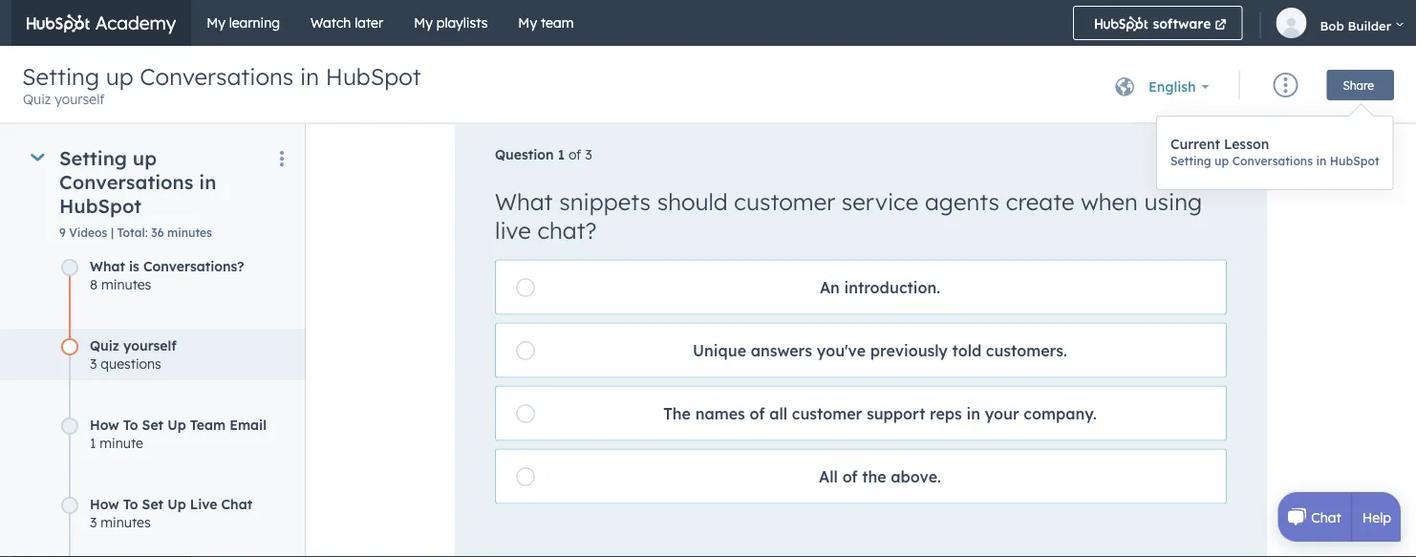 Task type: vqa. For each thing, say whether or not it's contained in the screenshot.
Add View (3/5) popup button
no



Task type: describe. For each thing, give the bounding box(es) containing it.
list containing what is conversations?
[[0, 257, 539, 557]]

An introduction. radio
[[495, 260, 1228, 315]]

agents
[[925, 187, 1000, 216]]

chat inside the how to set up live chat 3 minutes
[[221, 495, 252, 512]]

3 inside the "quiz yourself 3 questions"
[[90, 355, 97, 371]]

set for minute
[[142, 416, 164, 433]]

chat?
[[538, 216, 597, 244]]

what for what snippets should customer service agents create when using live chat?
[[495, 187, 553, 216]]

should
[[658, 187, 728, 216]]

using
[[1145, 187, 1203, 216]]

to for 1 minute
[[123, 416, 138, 433]]

skip quiz
[[1167, 146, 1228, 163]]

bob builder button
[[1267, 0, 1417, 46]]

conversations for setting up conversations in hubspot
[[59, 170, 194, 194]]

how to set up live chat 3 minutes
[[90, 495, 252, 530]]

1 inside 'how to set up team email 1 minute'
[[90, 434, 96, 451]]

the
[[863, 467, 887, 486]]

caret image
[[31, 153, 45, 161]]

setting up conversations in hubspot quiz yourself
[[22, 62, 421, 108]]

quiz
[[1200, 146, 1228, 163]]

learning
[[229, 14, 280, 31]]

the
[[664, 404, 691, 423]]

snippets
[[560, 187, 651, 216]]

conversations?
[[143, 257, 244, 274]]

unique answers you've previously told customers.
[[693, 341, 1068, 360]]

builder
[[1349, 18, 1392, 33]]

what for what is conversations? 8 minutes
[[90, 257, 125, 274]]

yourself inside the "quiz yourself 3 questions"
[[123, 337, 177, 353]]

minutes inside the how to set up live chat 3 minutes
[[101, 513, 151, 530]]

total:
[[117, 225, 148, 239]]

team
[[190, 416, 226, 433]]

english
[[1149, 78, 1197, 95]]

0 vertical spatial 1
[[558, 146, 565, 163]]

an introduction.
[[820, 278, 941, 297]]

up for setting up conversations in hubspot quiz yourself
[[106, 62, 134, 91]]

my for my learning
[[207, 14, 225, 31]]

setting inside current lesson setting up conversations in hubspot
[[1171, 153, 1212, 168]]

navigation containing my learning
[[191, 0, 1055, 46]]

my learning link
[[191, 0, 296, 46]]

an
[[820, 278, 840, 297]]

bob builder
[[1321, 18, 1392, 33]]

1825 list item
[[0, 415, 539, 497]]

above.
[[891, 467, 942, 486]]

watch later
[[311, 14, 384, 31]]

hubspot inside current lesson setting up conversations in hubspot
[[1331, 153, 1380, 168]]

customer inside what snippets should customer service agents create when using live chat?
[[735, 187, 836, 216]]

is
[[129, 257, 139, 274]]

hubspot for setting up conversations in hubspot
[[59, 194, 142, 218]]

email
[[230, 416, 267, 433]]

how for minutes
[[90, 495, 119, 512]]

setting for setting up conversations in hubspot quiz yourself
[[22, 62, 99, 91]]

8
[[90, 275, 98, 292]]

the names of all customer support reps in your company.
[[664, 404, 1097, 423]]

academy
[[90, 11, 176, 34]]

what is conversations? 8 minutes
[[90, 257, 244, 292]]

english button
[[1137, 68, 1211, 106]]

setting for setting up conversations in hubspot
[[59, 146, 127, 170]]

conversations for setting up conversations in hubspot quiz yourself
[[140, 62, 294, 91]]

videos
[[69, 225, 107, 239]]

minutes inside what is conversations? 8 minutes
[[101, 275, 151, 292]]

live
[[190, 495, 217, 512]]

1826 list item
[[0, 495, 539, 557]]

bob
[[1321, 18, 1345, 33]]

my playlists
[[414, 14, 488, 31]]

what snippets should customer service agents create when using live chat?
[[495, 187, 1203, 244]]

quiz inside the "quiz yourself 3 questions"
[[90, 337, 119, 353]]

yourself inside setting up conversations in hubspot quiz yourself
[[55, 91, 105, 108]]

36
[[151, 225, 164, 239]]

my learning
[[207, 14, 280, 31]]

live
[[495, 216, 531, 244]]

unique
[[693, 341, 747, 360]]

|
[[111, 225, 114, 239]]

later
[[355, 14, 384, 31]]

questions
[[101, 355, 161, 371]]

in inside setting up conversations in hubspot quiz yourself
[[300, 62, 319, 91]]

my for my team
[[519, 14, 537, 31]]

when
[[1082, 187, 1139, 216]]

current lesson setting up conversations in hubspot
[[1171, 136, 1380, 168]]



Task type: locate. For each thing, give the bounding box(es) containing it.
2 vertical spatial conversations
[[59, 170, 194, 194]]

names
[[696, 404, 746, 423]]

customer right should
[[735, 187, 836, 216]]

2 my from the left
[[414, 14, 433, 31]]

my inside "link"
[[519, 14, 537, 31]]

1 vertical spatial 1
[[90, 434, 96, 451]]

share button
[[1327, 70, 1395, 100]]

1 vertical spatial what
[[90, 257, 125, 274]]

setting up caret 'image'
[[22, 62, 99, 91]]

chat left help
[[1312, 509, 1342, 526]]

your
[[985, 404, 1020, 423]]

1 how from the top
[[90, 416, 119, 433]]

1
[[558, 146, 565, 163], [90, 434, 96, 451]]

2 horizontal spatial hubspot
[[1331, 153, 1380, 168]]

in inside setting up conversations in hubspot
[[199, 170, 216, 194]]

of left "all"
[[750, 404, 765, 423]]

0 vertical spatial to
[[123, 416, 138, 433]]

how to set up team email 1 minute
[[90, 416, 267, 451]]

up inside setting up conversations in hubspot quiz yourself
[[106, 62, 134, 91]]

setting inside setting up conversations in hubspot quiz yourself
[[22, 62, 99, 91]]

service
[[842, 187, 919, 216]]

company.
[[1024, 404, 1097, 423]]

hubspot
[[326, 62, 421, 91], [1331, 153, 1380, 168], [59, 194, 142, 218]]

to inside the how to set up live chat 3 minutes
[[123, 495, 138, 512]]

1 my from the left
[[207, 14, 225, 31]]

1 left minute at the left of the page
[[90, 434, 96, 451]]

minutes down is
[[101, 275, 151, 292]]

my left team
[[519, 14, 537, 31]]

1 horizontal spatial quiz
[[90, 337, 119, 353]]

minutes right 36
[[167, 225, 212, 239]]

my team link
[[503, 0, 589, 46]]

0 vertical spatial what
[[495, 187, 553, 216]]

yourself up questions in the left of the page
[[123, 337, 177, 353]]

hubspot for setting up conversations in hubspot quiz yourself
[[326, 62, 421, 91]]

2 set from the top
[[142, 495, 164, 512]]

current
[[1171, 136, 1221, 152]]

hubspot down share
[[1331, 153, 1380, 168]]

1 vertical spatial of
[[750, 404, 765, 423]]

0 vertical spatial set
[[142, 416, 164, 433]]

1 to from the top
[[123, 416, 138, 433]]

0 vertical spatial of
[[569, 146, 582, 163]]

up
[[167, 416, 186, 433], [167, 495, 186, 512]]

how up minute at the left of the page
[[90, 416, 119, 433]]

my team
[[519, 14, 574, 31]]

what up 8
[[90, 257, 125, 274]]

yourself
[[55, 91, 105, 108], [123, 337, 177, 353]]

my left playlists
[[414, 14, 433, 31]]

what inside what snippets should customer service agents create when using live chat?
[[495, 187, 553, 216]]

hubspot_logo image for software
[[1096, 16, 1149, 32]]

up inside the how to set up live chat 3 minutes
[[167, 495, 186, 512]]

1 vertical spatial yourself
[[123, 337, 177, 353]]

0 horizontal spatial chat
[[221, 495, 252, 512]]

setting up conversations in hubspot
[[59, 146, 216, 218]]

2 vertical spatial hubspot
[[59, 194, 142, 218]]

minutes
[[167, 225, 212, 239], [101, 275, 151, 292], [101, 513, 151, 530]]

customer right "all"
[[792, 404, 863, 423]]

2 to from the top
[[123, 495, 138, 512]]

9 videos | total: 36 minutes
[[59, 225, 212, 239]]

0 vertical spatial minutes
[[167, 225, 212, 239]]

1 set from the top
[[142, 416, 164, 433]]

0 horizontal spatial 1
[[90, 434, 96, 451]]

1 vertical spatial quiz
[[90, 337, 119, 353]]

lesson
[[1225, 136, 1270, 152]]

of right question
[[569, 146, 582, 163]]

0 horizontal spatial hubspot_logo image
[[27, 14, 90, 33]]

of for all
[[750, 404, 765, 423]]

1 horizontal spatial hubspot
[[326, 62, 421, 91]]

0 horizontal spatial hubspot
[[59, 194, 142, 218]]

hubspot inside setting up conversations in hubspot
[[59, 194, 142, 218]]

1 horizontal spatial of
[[750, 404, 765, 423]]

question 1 of 3
[[495, 146, 593, 163]]

set
[[142, 416, 164, 433], [142, 495, 164, 512]]

reps
[[930, 404, 963, 423]]

how inside the how to set up live chat 3 minutes
[[90, 495, 119, 512]]

1 right question
[[558, 146, 565, 163]]

1 vertical spatial set
[[142, 495, 164, 512]]

hubspot down later
[[326, 62, 421, 91]]

1 horizontal spatial chat
[[1312, 509, 1342, 526]]

up down lesson
[[1215, 153, 1230, 168]]

up
[[106, 62, 134, 91], [133, 146, 157, 170], [1215, 153, 1230, 168]]

skip quiz button
[[1167, 143, 1228, 166]]

1 vertical spatial up
[[167, 495, 186, 512]]

create
[[1007, 187, 1075, 216]]

to
[[123, 416, 138, 433], [123, 495, 138, 512]]

chat right live
[[221, 495, 252, 512]]

1 horizontal spatial yourself
[[123, 337, 177, 353]]

1 horizontal spatial 1
[[558, 146, 565, 163]]

quiz
[[23, 91, 51, 108], [90, 337, 119, 353]]

watch later link
[[296, 0, 399, 46]]

Unique answers you've previously told customers. radio
[[495, 323, 1228, 378]]

0 vertical spatial quiz
[[23, 91, 51, 108]]

setting right caret 'image'
[[59, 146, 127, 170]]

2 how from the top
[[90, 495, 119, 512]]

0 vertical spatial hubspot
[[326, 62, 421, 91]]

up left team
[[167, 416, 186, 433]]

of
[[569, 146, 582, 163], [750, 404, 765, 423], [843, 467, 858, 486]]

The names of all customer support reps in your company. radio
[[495, 386, 1228, 441]]

my for my playlists
[[414, 14, 433, 31]]

up inside current lesson setting up conversations in hubspot
[[1215, 153, 1230, 168]]

0 horizontal spatial yourself
[[55, 91, 105, 108]]

3 inside the how to set up live chat 3 minutes
[[90, 513, 97, 530]]

up down academy
[[106, 62, 134, 91]]

0 horizontal spatial quiz
[[23, 91, 51, 108]]

1 vertical spatial to
[[123, 495, 138, 512]]

quiz inside setting up conversations in hubspot quiz yourself
[[23, 91, 51, 108]]

9
[[59, 225, 66, 239]]

all of the above.
[[819, 467, 942, 486]]

minutes down minute at the left of the page
[[101, 513, 151, 530]]

all
[[819, 467, 838, 486]]

3668 list item
[[0, 336, 539, 417]]

2 vertical spatial 3
[[90, 513, 97, 530]]

1 horizontal spatial what
[[495, 187, 553, 216]]

setting
[[22, 62, 99, 91], [59, 146, 127, 170], [1171, 153, 1212, 168]]

set for minutes
[[142, 495, 164, 512]]

3 my from the left
[[519, 14, 537, 31]]

2 horizontal spatial of
[[843, 467, 858, 486]]

quiz up questions in the left of the page
[[90, 337, 119, 353]]

software
[[1149, 15, 1212, 32]]

conversations
[[140, 62, 294, 91], [1233, 153, 1314, 168], [59, 170, 194, 194]]

of for 3
[[569, 146, 582, 163]]

up inside setting up conversations in hubspot
[[133, 146, 157, 170]]

0 vertical spatial how
[[90, 416, 119, 433]]

you've
[[817, 341, 866, 360]]

customer inside option
[[792, 404, 863, 423]]

1 vertical spatial customer
[[792, 404, 863, 423]]

playlists
[[437, 14, 488, 31]]

yourself down academy
[[55, 91, 105, 108]]

1 horizontal spatial my
[[414, 14, 433, 31]]

setting inside setting up conversations in hubspot
[[59, 146, 127, 170]]

skip
[[1167, 146, 1196, 163]]

2 vertical spatial of
[[843, 467, 858, 486]]

2 up from the top
[[167, 495, 186, 512]]

how for minute
[[90, 416, 119, 433]]

2 vertical spatial minutes
[[101, 513, 151, 530]]

1822 completed list item
[[0, 257, 539, 338]]

up inside 'how to set up team email 1 minute'
[[167, 416, 186, 433]]

up for team
[[167, 416, 186, 433]]

1 vertical spatial minutes
[[101, 275, 151, 292]]

team
[[541, 14, 574, 31]]

set inside the how to set up live chat 3 minutes
[[142, 495, 164, 512]]

set inside 'how to set up team email 1 minute'
[[142, 416, 164, 433]]

customers.
[[987, 341, 1068, 360]]

how
[[90, 416, 119, 433], [90, 495, 119, 512]]

conversations inside setting up conversations in hubspot
[[59, 170, 194, 194]]

answers
[[751, 341, 813, 360]]

help
[[1363, 509, 1392, 526]]

to inside 'how to set up team email 1 minute'
[[123, 416, 138, 433]]

hubspot_logo image for academy
[[27, 14, 90, 33]]

to for 3 minutes
[[123, 495, 138, 512]]

support
[[867, 404, 926, 423]]

0 vertical spatial 3
[[585, 146, 593, 163]]

my left learning
[[207, 14, 225, 31]]

0 vertical spatial conversations
[[140, 62, 294, 91]]

2 horizontal spatial my
[[519, 14, 537, 31]]

conversations down my learning link
[[140, 62, 294, 91]]

0 vertical spatial yourself
[[55, 91, 105, 108]]

in
[[300, 62, 319, 91], [1317, 153, 1327, 168], [199, 170, 216, 194], [967, 404, 981, 423]]

what
[[495, 187, 553, 216], [90, 257, 125, 274]]

1 vertical spatial how
[[90, 495, 119, 512]]

my
[[207, 14, 225, 31], [414, 14, 433, 31], [519, 14, 537, 31]]

customer
[[735, 187, 836, 216], [792, 404, 863, 423]]

of right all
[[843, 467, 858, 486]]

in inside current lesson setting up conversations in hubspot
[[1317, 153, 1327, 168]]

minute
[[100, 434, 143, 451]]

conversations up total:
[[59, 170, 194, 194]]

what down question
[[495, 187, 553, 216]]

hubspot_logo image
[[27, 14, 90, 33], [1096, 16, 1149, 32]]

setting down current
[[1171, 153, 1212, 168]]

watch
[[311, 14, 351, 31]]

what inside what is conversations? 8 minutes
[[90, 257, 125, 274]]

conversations down lesson
[[1233, 153, 1314, 168]]

up left live
[[167, 495, 186, 512]]

all
[[770, 404, 788, 423]]

0 horizontal spatial what
[[90, 257, 125, 274]]

0 horizontal spatial my
[[207, 14, 225, 31]]

0 vertical spatial up
[[167, 416, 186, 433]]

conversations inside setting up conversations in hubspot quiz yourself
[[140, 62, 294, 91]]

hubspot inside setting up conversations in hubspot quiz yourself
[[326, 62, 421, 91]]

hubspot up |
[[59, 194, 142, 218]]

list
[[0, 257, 539, 557]]

conversations inside current lesson setting up conversations in hubspot
[[1233, 153, 1314, 168]]

chat
[[221, 495, 252, 512], [1312, 509, 1342, 526]]

All of the above. radio
[[495, 449, 1228, 504]]

how inside 'how to set up team email 1 minute'
[[90, 416, 119, 433]]

share
[[1344, 78, 1375, 92]]

previously
[[871, 341, 948, 360]]

1 horizontal spatial hubspot_logo image
[[1096, 16, 1149, 32]]

set up minute at the left of the page
[[142, 416, 164, 433]]

up for live
[[167, 495, 186, 512]]

to down minute at the left of the page
[[123, 495, 138, 512]]

question
[[495, 146, 554, 163]]

told
[[953, 341, 982, 360]]

1 vertical spatial 3
[[90, 355, 97, 371]]

set left live
[[142, 495, 164, 512]]

1 vertical spatial hubspot
[[1331, 153, 1380, 168]]

1 up from the top
[[167, 416, 186, 433]]

up up 9 videos | total: 36 minutes
[[133, 146, 157, 170]]

my playlists link
[[399, 0, 503, 46]]

0 vertical spatial customer
[[735, 187, 836, 216]]

introduction.
[[845, 278, 941, 297]]

quiz up caret 'image'
[[23, 91, 51, 108]]

navigation
[[191, 0, 1055, 46]]

quiz yourself 3 questions
[[90, 337, 177, 371]]

3
[[585, 146, 593, 163], [90, 355, 97, 371], [90, 513, 97, 530]]

1 vertical spatial conversations
[[1233, 153, 1314, 168]]

to up minute at the left of the page
[[123, 416, 138, 433]]

up for setting up conversations in hubspot
[[133, 146, 157, 170]]

how down minute at the left of the page
[[90, 495, 119, 512]]

in inside option
[[967, 404, 981, 423]]

0 horizontal spatial of
[[569, 146, 582, 163]]



